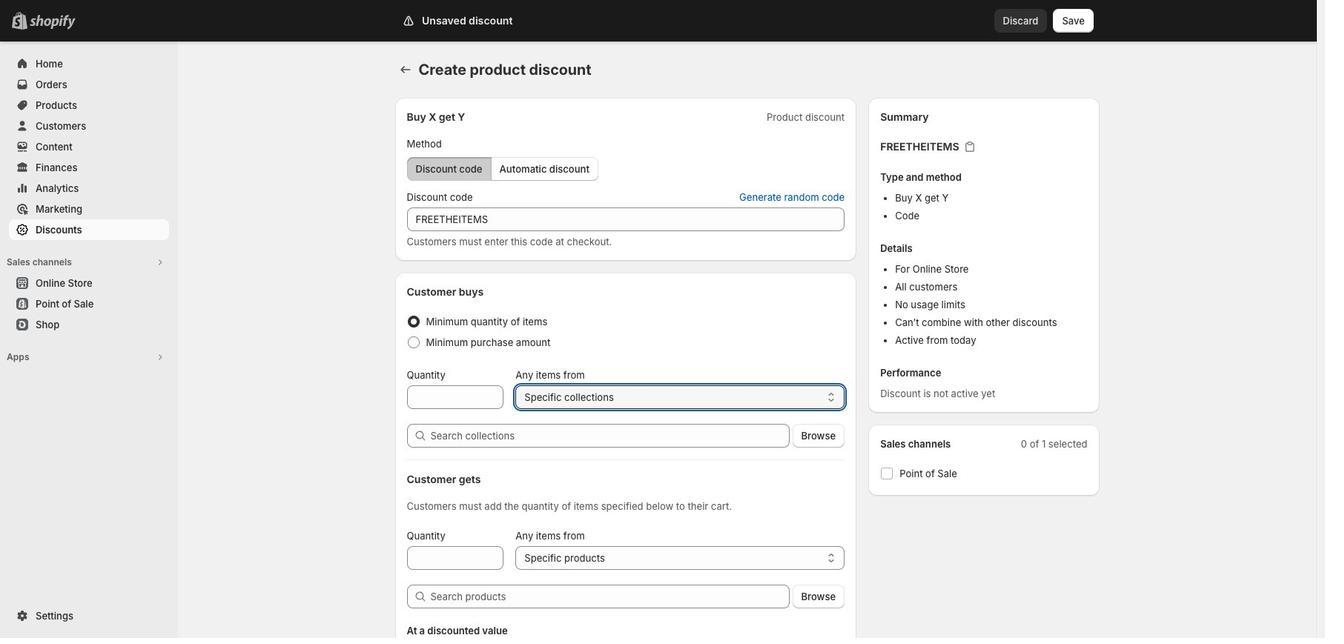 Task type: locate. For each thing, give the bounding box(es) containing it.
Search collections text field
[[431, 424, 790, 448]]

None text field
[[407, 547, 504, 570]]

Search products text field
[[431, 585, 790, 609]]

None text field
[[407, 208, 845, 231], [407, 386, 504, 409], [407, 208, 845, 231], [407, 386, 504, 409]]



Task type: describe. For each thing, give the bounding box(es) containing it.
shopify image
[[30, 15, 76, 30]]



Task type: vqa. For each thing, say whether or not it's contained in the screenshot.
the "Shopify" image
yes



